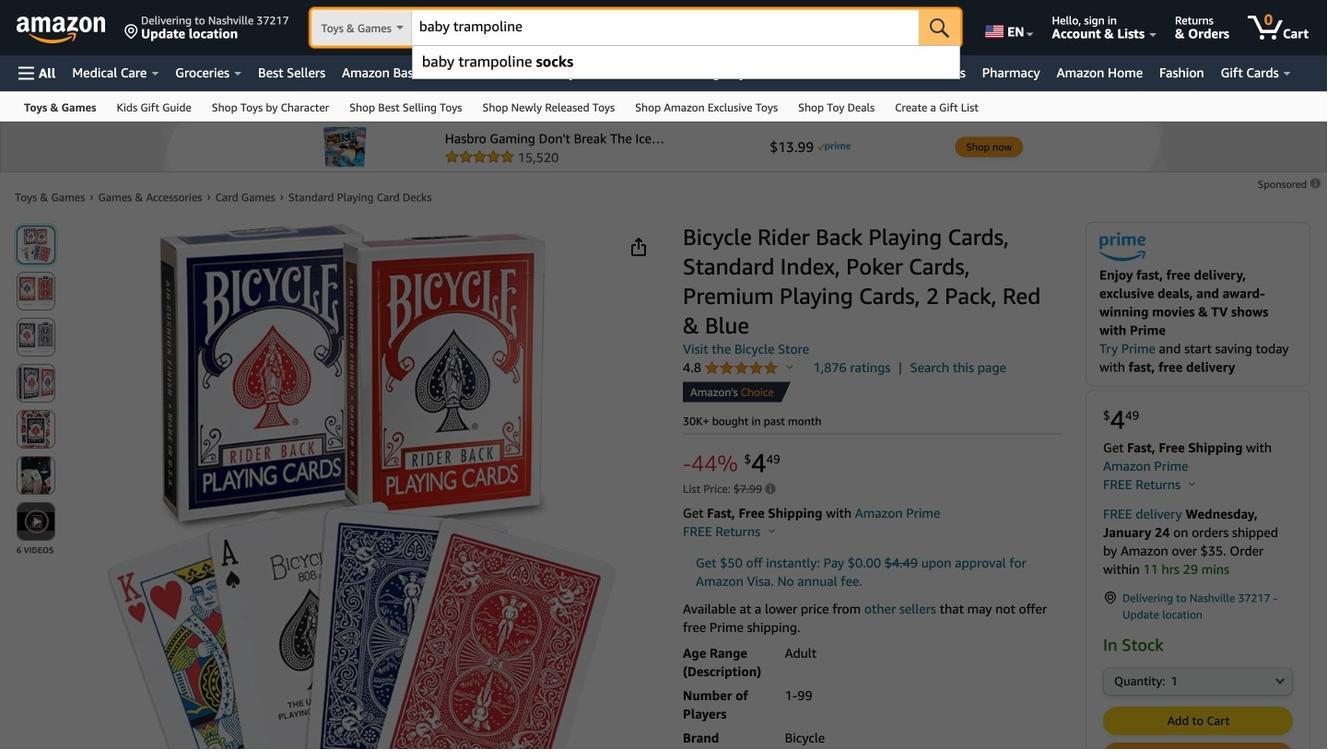 Task type: vqa. For each thing, say whether or not it's contained in the screenshot.
submit at top right inside navigation 'NAVIGATION'
yes



Task type: locate. For each thing, give the bounding box(es) containing it.
None submit
[[920, 9, 961, 46]]

none search field inside navigation navigation
[[311, 9, 961, 48]]

None search field
[[311, 9, 961, 48]]

dropdown image
[[1276, 678, 1286, 685]]

navigation navigation
[[0, 0, 1328, 122]]



Task type: describe. For each thing, give the bounding box(es) containing it.
amazon prime logo image
[[1100, 232, 1146, 266]]

none submit inside search field
[[920, 9, 961, 46]]

Search Amazon text field
[[412, 10, 920, 45]]

amazon image
[[17, 17, 106, 44]]

bicycle rider back playing cards, standard index, poker cards, premium playing cards, 2 pack, red &amp; blue image
[[106, 222, 617, 750]]



